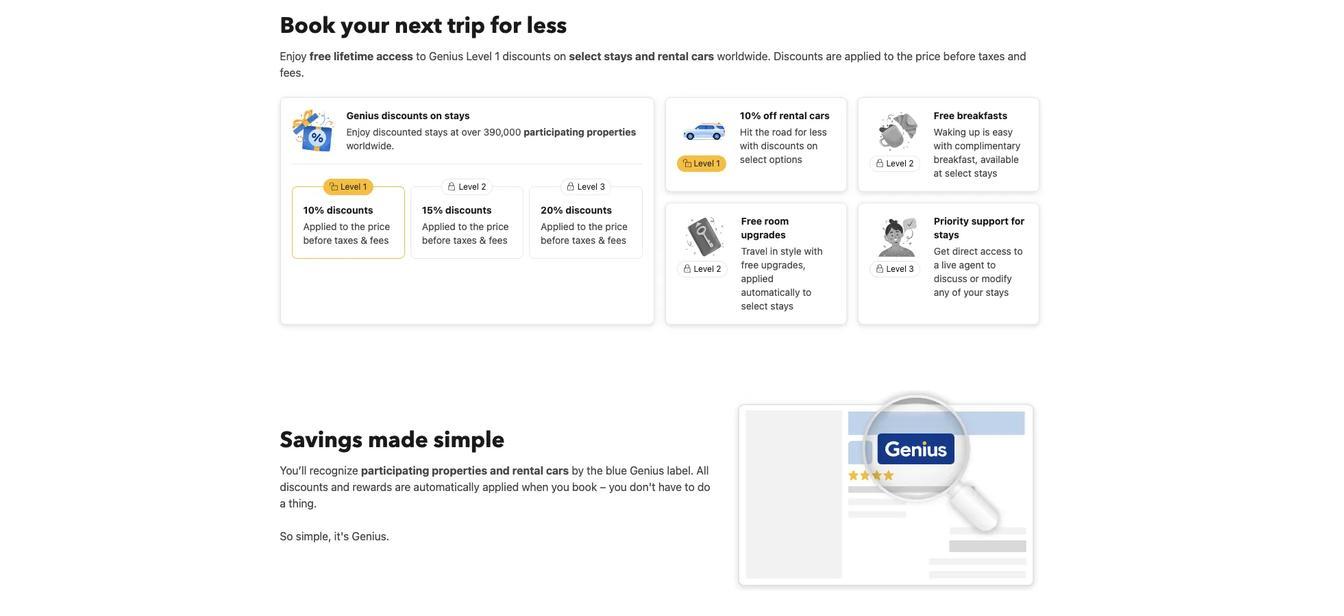 Task type: describe. For each thing, give the bounding box(es) containing it.
the inside 10% discounts applied to the price before taxes & fees
[[351, 221, 365, 233]]

the inside worldwide. discounts are applied to the price before taxes and fees.
[[897, 50, 913, 63]]

0 vertical spatial free
[[310, 50, 331, 63]]

fees for 20% discounts applied to the price before taxes & fees
[[608, 235, 627, 246]]

20%
[[541, 205, 564, 216]]

cars inside 10% off rental cars hit the road for less with discounts on select options
[[810, 110, 830, 122]]

enjoy free lifetime access to genius level 1 discounts on select stays and rental cars
[[280, 50, 715, 63]]

before for 15% discounts applied to the price before taxes & fees
[[422, 235, 451, 246]]

discounts inside 20% discounts applied to the price before taxes & fees
[[566, 205, 612, 216]]

so
[[280, 531, 293, 543]]

the inside 20% discounts applied to the price before taxes & fees
[[589, 221, 603, 233]]

discounts
[[774, 50, 824, 63]]

at inside the 'genius discounts on stays enjoy discounted stays at over 390,000 participating properties worldwide.'
[[451, 126, 459, 138]]

breakfasts
[[958, 110, 1008, 122]]

0 vertical spatial level 3
[[578, 182, 605, 192]]

0 vertical spatial on
[[554, 50, 567, 63]]

off
[[764, 110, 777, 122]]

travel
[[742, 246, 768, 257]]

level down free breakfasts image
[[887, 159, 907, 169]]

before for 10% discounts applied to the price before taxes & fees
[[303, 235, 332, 246]]

2 for free room upgrades travel in style with free upgrades, applied automatically to select stays
[[717, 264, 722, 275]]

hit
[[740, 126, 753, 138]]

label.
[[668, 465, 694, 477]]

your inside priority support for stays get direct access to a live agent to discuss or modify any of your stays
[[964, 287, 984, 299]]

upgrades
[[742, 229, 786, 241]]

on inside the 'genius discounts on stays enjoy discounted stays at over 390,000 participating properties worldwide.'
[[431, 110, 442, 122]]

up
[[969, 126, 981, 138]]

by
[[572, 465, 584, 477]]

and inside worldwide. discounts are applied to the price before taxes and fees.
[[1008, 50, 1027, 63]]

–
[[600, 481, 606, 494]]

applied inside the free room upgrades travel in style with free upgrades, applied automatically to select stays
[[742, 273, 774, 285]]

lifetime
[[334, 50, 374, 63]]

1 you from the left
[[552, 481, 570, 494]]

so simple, it's genius.
[[280, 531, 390, 543]]

discounts inside 10% off rental cars hit the road for less with discounts on select options
[[762, 140, 805, 152]]

discounted
[[373, 126, 422, 138]]

direct
[[953, 246, 979, 257]]

0 horizontal spatial rental
[[513, 465, 544, 477]]

to inside 20% discounts applied to the price before taxes & fees
[[577, 221, 586, 233]]

with for free breakfasts waking up is easy with complimentary breakfast, available at select stays
[[934, 140, 953, 152]]

10% discounts applied to the price before taxes & fees
[[303, 205, 390, 246]]

don't
[[630, 481, 656, 494]]

0 horizontal spatial access
[[376, 50, 413, 63]]

upgrades,
[[762, 259, 806, 271]]

and inside by the blue genius label. all discounts and rewards are automatically applied when you book – you don't have to do a thing.
[[331, 481, 350, 494]]

0 horizontal spatial 2
[[482, 182, 487, 192]]

trip
[[448, 11, 485, 41]]

applied for 15%
[[422, 221, 456, 233]]

1 vertical spatial properties
[[432, 465, 488, 477]]

& for 15% discounts
[[480, 235, 486, 246]]

discounts inside the 'genius discounts on stays enjoy discounted stays at over 390,000 participating properties worldwide.'
[[382, 110, 428, 122]]

automatically for are
[[414, 481, 480, 494]]

390,000
[[484, 126, 521, 138]]

all
[[697, 465, 709, 477]]

15% discounts applied to the price before taxes & fees
[[422, 205, 509, 246]]

to inside the free room upgrades travel in style with free upgrades, applied automatically to select stays
[[803, 287, 812, 299]]

the inside 10% off rental cars hit the road for less with discounts on select options
[[756, 126, 770, 138]]

get
[[934, 246, 950, 257]]

price for 10% discounts applied to the price before taxes & fees
[[368, 221, 390, 233]]

level up 15% discounts applied to the price before taxes & fees
[[459, 182, 479, 192]]

support
[[972, 216, 1009, 227]]

road
[[773, 126, 793, 138]]

price inside worldwide. discounts are applied to the price before taxes and fees.
[[916, 50, 941, 63]]

taxes inside worldwide. discounts are applied to the price before taxes and fees.
[[979, 50, 1006, 63]]

genius discounts on stays enjoy discounted stays at over 390,000 participating properties worldwide.
[[347, 110, 637, 152]]

to inside 15% discounts applied to the price before taxes & fees
[[459, 221, 467, 233]]

agent
[[960, 259, 985, 271]]

have
[[659, 481, 682, 494]]

thing.
[[289, 498, 317, 510]]

in
[[771, 246, 778, 257]]

free breakfasts image
[[876, 109, 920, 153]]

available
[[981, 154, 1020, 166]]

modify
[[982, 273, 1013, 285]]

to inside by the blue genius label. all discounts and rewards are automatically applied when you book – you don't have to do a thing.
[[685, 481, 695, 494]]

book your next trip for less
[[280, 11, 567, 41]]

2 for free breakfasts waking up is easy with complimentary breakfast, available at select stays
[[909, 159, 914, 169]]

0 vertical spatial enjoy
[[280, 50, 307, 63]]

applied inside worldwide. discounts are applied to the price before taxes and fees.
[[845, 50, 882, 63]]

book
[[573, 481, 597, 494]]

on inside 10% off rental cars hit the road for less with discounts on select options
[[807, 140, 818, 152]]

genius.
[[352, 531, 390, 543]]

level up 10% discounts applied to the price before taxes & fees
[[341, 182, 361, 192]]

free breakfasts waking up is easy with complimentary breakfast, available at select stays
[[934, 110, 1021, 179]]

before inside worldwide. discounts are applied to the price before taxes and fees.
[[944, 50, 976, 63]]

level up 20% discounts applied to the price before taxes & fees on the left
[[578, 182, 598, 192]]

fees for 15% discounts applied to the price before taxes & fees
[[489, 235, 508, 246]]

applied for 10%
[[303, 221, 337, 233]]

free for free room upgrades travel in style with free upgrades, applied automatically to select stays
[[742, 216, 763, 227]]

10% off rental cars image
[[683, 109, 727, 153]]

10% for 10% discounts applied to the price before taxes & fees
[[303, 205, 325, 216]]

recognize
[[310, 465, 358, 477]]

is
[[983, 126, 990, 138]]

do
[[698, 481, 711, 494]]

price for 20% discounts applied to the price before taxes & fees
[[606, 221, 628, 233]]

worldwide. inside the 'genius discounts on stays enjoy discounted stays at over 390,000 participating properties worldwide.'
[[347, 140, 395, 152]]

when
[[522, 481, 549, 494]]

live
[[942, 259, 957, 271]]

savings made simple
[[280, 426, 505, 456]]

taxes for 15% discounts applied to the price before taxes & fees
[[454, 235, 477, 246]]

worldwide. inside worldwide. discounts are applied to the price before taxes and fees.
[[718, 50, 771, 63]]

1 horizontal spatial 1
[[495, 50, 500, 63]]

savings
[[280, 426, 363, 456]]

style
[[781, 246, 802, 257]]

stays inside free breakfasts waking up is easy with complimentary breakfast, available at select stays
[[975, 168, 998, 179]]

the inside 15% discounts applied to the price before taxes & fees
[[470, 221, 484, 233]]

0 horizontal spatial level 1
[[341, 182, 367, 192]]

level 2 for free breakfasts waking up is easy with complimentary breakfast, available at select stays
[[887, 159, 914, 169]]

genius inside by the blue genius label. all discounts and rewards are automatically applied when you book – you don't have to do a thing.
[[630, 465, 665, 477]]

for inside priority support for stays get direct access to a live agent to discuss or modify any of your stays
[[1012, 216, 1025, 227]]

are inside by the blue genius label. all discounts and rewards are automatically applied when you book – you don't have to do a thing.
[[395, 481, 411, 494]]



Task type: vqa. For each thing, say whether or not it's contained in the screenshot.


Task type: locate. For each thing, give the bounding box(es) containing it.
3
[[600, 182, 605, 192], [909, 264, 915, 275]]

automatically
[[742, 287, 801, 299], [414, 481, 480, 494]]

0 vertical spatial are
[[827, 50, 842, 63]]

1 vertical spatial cars
[[810, 110, 830, 122]]

of
[[953, 287, 962, 299]]

automatically for applied
[[742, 287, 801, 299]]

applied left when
[[483, 481, 519, 494]]

0 vertical spatial less
[[527, 11, 567, 41]]

level 1 down 10% off rental cars image
[[694, 159, 721, 169]]

1 vertical spatial free
[[742, 216, 763, 227]]

1
[[495, 50, 500, 63], [717, 159, 721, 169], [363, 182, 367, 192]]

1 vertical spatial level 3
[[887, 264, 915, 275]]

a
[[934, 259, 940, 271], [280, 498, 286, 510]]

2 & from the left
[[480, 235, 486, 246]]

0 horizontal spatial less
[[527, 11, 567, 41]]

a left thing. on the bottom of page
[[280, 498, 286, 510]]

0 vertical spatial for
[[491, 11, 522, 41]]

less up enjoy free lifetime access to genius level 1 discounts on select stays and rental cars on the top of the page
[[527, 11, 567, 41]]

free up the upgrades
[[742, 216, 763, 227]]

with inside 10% off rental cars hit the road for less with discounts on select options
[[740, 140, 759, 152]]

enjoy
[[280, 50, 307, 63], [347, 126, 370, 138]]

with inside the free room upgrades travel in style with free upgrades, applied automatically to select stays
[[805, 246, 823, 257]]

3 & from the left
[[599, 235, 605, 246]]

cars
[[692, 50, 715, 63], [810, 110, 830, 122], [546, 465, 569, 477]]

participating right 390,000
[[524, 126, 585, 138]]

level down trip
[[466, 50, 492, 63]]

free inside the free room upgrades travel in style with free upgrades, applied automatically to select stays
[[742, 259, 759, 271]]

a left live
[[934, 259, 940, 271]]

it's
[[334, 531, 349, 543]]

2 horizontal spatial level 2
[[887, 159, 914, 169]]

free inside the free room upgrades travel in style with free upgrades, applied automatically to select stays
[[742, 216, 763, 227]]

your up 'lifetime' at the top left of the page
[[341, 11, 389, 41]]

1 horizontal spatial less
[[810, 126, 828, 138]]

by the blue genius label. all discounts and rewards are automatically applied when you book – you don't have to do a thing.
[[280, 465, 711, 510]]

access up modify
[[981, 246, 1012, 257]]

1 vertical spatial 2
[[482, 182, 487, 192]]

select inside free breakfasts waking up is easy with complimentary breakfast, available at select stays
[[945, 168, 972, 179]]

1 vertical spatial access
[[981, 246, 1012, 257]]

1 horizontal spatial properties
[[587, 126, 637, 138]]

0 horizontal spatial 1
[[363, 182, 367, 192]]

automatically down the upgrades,
[[742, 287, 801, 299]]

genius up don't
[[630, 465, 665, 477]]

discounts inside 10% discounts applied to the price before taxes & fees
[[327, 205, 373, 216]]

taxes for 20% discounts applied to the price before taxes & fees
[[572, 235, 596, 246]]

free down "book"
[[310, 50, 331, 63]]

automatically inside by the blue genius label. all discounts and rewards are automatically applied when you book – you don't have to do a thing.
[[414, 481, 480, 494]]

0 horizontal spatial at
[[451, 126, 459, 138]]

are down 'you'll recognize participating properties and rental cars'
[[395, 481, 411, 494]]

0 horizontal spatial free
[[310, 50, 331, 63]]

0 horizontal spatial a
[[280, 498, 286, 510]]

1 vertical spatial are
[[395, 481, 411, 494]]

worldwide.
[[718, 50, 771, 63], [347, 140, 395, 152]]

to inside 10% discounts applied to the price before taxes & fees
[[340, 221, 349, 233]]

select inside 10% off rental cars hit the road for less with discounts on select options
[[740, 154, 767, 166]]

0 vertical spatial level 2
[[887, 159, 914, 169]]

simple,
[[296, 531, 332, 543]]

properties
[[587, 126, 637, 138], [432, 465, 488, 477]]

1 vertical spatial 3
[[909, 264, 915, 275]]

1 vertical spatial worldwide.
[[347, 140, 395, 152]]

0 vertical spatial your
[[341, 11, 389, 41]]

at left 'over'
[[451, 126, 459, 138]]

0 horizontal spatial properties
[[432, 465, 488, 477]]

1 horizontal spatial level 1
[[694, 159, 721, 169]]

stays inside the free room upgrades travel in style with free upgrades, applied automatically to select stays
[[771, 301, 794, 312]]

0 horizontal spatial with
[[740, 140, 759, 152]]

with down hit
[[740, 140, 759, 152]]

level 2 for free room upgrades travel in style with free upgrades, applied automatically to select stays
[[694, 264, 722, 275]]

0 horizontal spatial for
[[491, 11, 522, 41]]

2 you from the left
[[609, 481, 627, 494]]

level 2 up 15% discounts applied to the price before taxes & fees
[[459, 182, 487, 192]]

1 vertical spatial 10%
[[303, 205, 325, 216]]

level 3 up 20% discounts applied to the price before taxes & fees on the left
[[578, 182, 605, 192]]

rental
[[658, 50, 689, 63], [780, 110, 808, 122], [513, 465, 544, 477]]

enjoy up the fees.
[[280, 50, 307, 63]]

0 vertical spatial 1
[[495, 50, 500, 63]]

1 horizontal spatial rental
[[658, 50, 689, 63]]

applied down 'travel'
[[742, 273, 774, 285]]

for right support on the right top
[[1012, 216, 1025, 227]]

0 horizontal spatial participating
[[361, 465, 430, 477]]

3 applied from the left
[[541, 221, 575, 233]]

20% discounts applied to the price before taxes & fees
[[541, 205, 628, 246]]

1 vertical spatial enjoy
[[347, 126, 370, 138]]

with for free room upgrades travel in style with free upgrades, applied automatically to select stays
[[805, 246, 823, 257]]

2 horizontal spatial fees
[[608, 235, 627, 246]]

genius inside the 'genius discounts on stays enjoy discounted stays at over 390,000 participating properties worldwide.'
[[347, 110, 379, 122]]

1 vertical spatial level 1
[[341, 182, 367, 192]]

free down 'travel'
[[742, 259, 759, 271]]

15%
[[422, 205, 443, 216]]

book your next trip for less image
[[292, 109, 336, 153]]

1 applied from the left
[[303, 221, 337, 233]]

0 vertical spatial 3
[[600, 182, 605, 192]]

0 horizontal spatial cars
[[546, 465, 569, 477]]

2 vertical spatial for
[[1012, 216, 1025, 227]]

rental inside 10% off rental cars hit the road for less with discounts on select options
[[780, 110, 808, 122]]

0 vertical spatial level 1
[[694, 159, 721, 169]]

genius up discounted
[[347, 110, 379, 122]]

breakfast,
[[934, 154, 979, 166]]

applied inside 10% discounts applied to the price before taxes & fees
[[303, 221, 337, 233]]

book
[[280, 11, 336, 41]]

genius down trip
[[429, 50, 464, 63]]

access inside priority support for stays get direct access to a live agent to discuss or modify any of your stays
[[981, 246, 1012, 257]]

0 vertical spatial access
[[376, 50, 413, 63]]

and
[[636, 50, 655, 63], [1008, 50, 1027, 63], [490, 465, 510, 477], [331, 481, 350, 494]]

the inside by the blue genius label. all discounts and rewards are automatically applied when you book – you don't have to do a thing.
[[587, 465, 603, 477]]

& inside 10% discounts applied to the price before taxes & fees
[[361, 235, 368, 246]]

discuss
[[934, 273, 968, 285]]

for inside 10% off rental cars hit the road for less with discounts on select options
[[795, 126, 807, 138]]

or
[[971, 273, 980, 285]]

1 horizontal spatial automatically
[[742, 287, 801, 299]]

1 horizontal spatial participating
[[524, 126, 585, 138]]

level 3
[[578, 182, 605, 192], [887, 264, 915, 275]]

0 horizontal spatial enjoy
[[280, 50, 307, 63]]

price inside 10% discounts applied to the price before taxes & fees
[[368, 221, 390, 233]]

free room upgrades image
[[683, 215, 727, 259]]

1 vertical spatial 1
[[717, 159, 721, 169]]

1 fees from the left
[[370, 235, 389, 246]]

rewards
[[353, 481, 392, 494]]

0 horizontal spatial on
[[431, 110, 442, 122]]

1 horizontal spatial &
[[480, 235, 486, 246]]

level 2 down free breakfasts image
[[887, 159, 914, 169]]

1 horizontal spatial are
[[827, 50, 842, 63]]

level 1
[[694, 159, 721, 169], [341, 182, 367, 192]]

3 fees from the left
[[608, 235, 627, 246]]

complimentary
[[955, 140, 1021, 152]]

1 horizontal spatial 2
[[717, 264, 722, 275]]

to inside worldwide. discounts are applied to the price before taxes and fees.
[[884, 50, 894, 63]]

1 horizontal spatial level 3
[[887, 264, 915, 275]]

level 2 down 'free room upgrades' image
[[694, 264, 722, 275]]

level
[[466, 50, 492, 63], [694, 159, 714, 169], [887, 159, 907, 169], [341, 182, 361, 192], [459, 182, 479, 192], [578, 182, 598, 192], [694, 264, 714, 275], [887, 264, 907, 275]]

easy
[[993, 126, 1014, 138]]

free
[[310, 50, 331, 63], [742, 259, 759, 271]]

price inside 20% discounts applied to the price before taxes & fees
[[606, 221, 628, 233]]

1 horizontal spatial access
[[981, 246, 1012, 257]]

1 vertical spatial on
[[431, 110, 442, 122]]

any
[[934, 287, 950, 299]]

next
[[395, 11, 442, 41]]

simple
[[434, 426, 505, 456]]

you'll recognize participating properties and rental cars
[[280, 465, 569, 477]]

before inside 20% discounts applied to the price before taxes & fees
[[541, 235, 570, 246]]

0 vertical spatial rental
[[658, 50, 689, 63]]

before
[[944, 50, 976, 63], [303, 235, 332, 246], [422, 235, 451, 246], [541, 235, 570, 246]]

0 horizontal spatial genius
[[347, 110, 379, 122]]

fees inside 15% discounts applied to the price before taxes & fees
[[489, 235, 508, 246]]

1 horizontal spatial 3
[[909, 264, 915, 275]]

priority support for stays get direct access to a live agent to discuss or modify any of your stays
[[934, 216, 1025, 299]]

2 horizontal spatial with
[[934, 140, 953, 152]]

level 3 down priority support for stays image
[[887, 264, 915, 275]]

1 vertical spatial a
[[280, 498, 286, 510]]

2 horizontal spatial applied
[[845, 50, 882, 63]]

0 vertical spatial genius
[[429, 50, 464, 63]]

2 horizontal spatial rental
[[780, 110, 808, 122]]

at
[[451, 126, 459, 138], [934, 168, 943, 179]]

0 vertical spatial a
[[934, 259, 940, 271]]

a inside priority support for stays get direct access to a live agent to discuss or modify any of your stays
[[934, 259, 940, 271]]

1 horizontal spatial fees
[[489, 235, 508, 246]]

0 vertical spatial at
[[451, 126, 459, 138]]

applied right discounts in the right top of the page
[[845, 50, 882, 63]]

2 horizontal spatial on
[[807, 140, 818, 152]]

1 vertical spatial rental
[[780, 110, 808, 122]]

fees for 10% discounts applied to the price before taxes & fees
[[370, 235, 389, 246]]

& inside 15% discounts applied to the price before taxes & fees
[[480, 235, 486, 246]]

worldwide. down discounted
[[347, 140, 395, 152]]

your
[[341, 11, 389, 41], [964, 287, 984, 299]]

participating
[[524, 126, 585, 138], [361, 465, 430, 477]]

10% inside 10% off rental cars hit the road for less with discounts on select options
[[740, 110, 762, 122]]

the
[[897, 50, 913, 63], [756, 126, 770, 138], [351, 221, 365, 233], [470, 221, 484, 233], [589, 221, 603, 233], [587, 465, 603, 477]]

applied for 20%
[[541, 221, 575, 233]]

1 vertical spatial level 2
[[459, 182, 487, 192]]

fees.
[[280, 67, 304, 79]]

0 horizontal spatial 10%
[[303, 205, 325, 216]]

0 horizontal spatial your
[[341, 11, 389, 41]]

2 down 'free room upgrades' image
[[717, 264, 722, 275]]

0 horizontal spatial level 3
[[578, 182, 605, 192]]

for right the road
[[795, 126, 807, 138]]

3 down priority support for stays image
[[909, 264, 915, 275]]

you left book
[[552, 481, 570, 494]]

enjoy inside the 'genius discounts on stays enjoy discounted stays at over 390,000 participating properties worldwide.'
[[347, 126, 370, 138]]

with right style
[[805, 246, 823, 257]]

0 horizontal spatial automatically
[[414, 481, 480, 494]]

free inside free breakfasts waking up is easy with complimentary breakfast, available at select stays
[[934, 110, 955, 122]]

1 vertical spatial free
[[742, 259, 759, 271]]

level 2
[[887, 159, 914, 169], [459, 182, 487, 192], [694, 264, 722, 275]]

a inside by the blue genius label. all discounts and rewards are automatically applied when you book – you don't have to do a thing.
[[280, 498, 286, 510]]

& inside 20% discounts applied to the price before taxes & fees
[[599, 235, 605, 246]]

level 1 up 10% discounts applied to the price before taxes & fees
[[341, 182, 367, 192]]

2 horizontal spatial 1
[[717, 159, 721, 169]]

savings made simple image
[[733, 391, 1040, 592]]

fees inside 20% discounts applied to the price before taxes & fees
[[608, 235, 627, 246]]

select
[[569, 50, 602, 63], [740, 154, 767, 166], [945, 168, 972, 179], [742, 301, 768, 312]]

automatically down 'you'll recognize participating properties and rental cars'
[[414, 481, 480, 494]]

1 horizontal spatial a
[[934, 259, 940, 271]]

priority support for stays image
[[876, 215, 920, 259]]

less right the road
[[810, 126, 828, 138]]

1 horizontal spatial applied
[[422, 221, 456, 233]]

free for free breakfasts waking up is easy with complimentary breakfast, available at select stays
[[934, 110, 955, 122]]

level down 10% off rental cars image
[[694, 159, 714, 169]]

level down priority support for stays image
[[887, 264, 907, 275]]

taxes inside 10% discounts applied to the price before taxes & fees
[[335, 235, 358, 246]]

0 horizontal spatial worldwide.
[[347, 140, 395, 152]]

before for 20% discounts applied to the price before taxes & fees
[[541, 235, 570, 246]]

applied inside 20% discounts applied to the price before taxes & fees
[[541, 221, 575, 233]]

10% inside 10% discounts applied to the price before taxes & fees
[[303, 205, 325, 216]]

applied
[[303, 221, 337, 233], [422, 221, 456, 233], [541, 221, 575, 233]]

room
[[765, 216, 789, 227]]

enjoy left discounted
[[347, 126, 370, 138]]

access down next
[[376, 50, 413, 63]]

at down breakfast,
[[934, 168, 943, 179]]

less inside 10% off rental cars hit the road for less with discounts on select options
[[810, 126, 828, 138]]

1 horizontal spatial enjoy
[[347, 126, 370, 138]]

are right discounts in the right top of the page
[[827, 50, 842, 63]]

applied
[[845, 50, 882, 63], [742, 273, 774, 285], [483, 481, 519, 494]]

with down waking
[[934, 140, 953, 152]]

are
[[827, 50, 842, 63], [395, 481, 411, 494]]

worldwide. left discounts in the right top of the page
[[718, 50, 771, 63]]

0 horizontal spatial fees
[[370, 235, 389, 246]]

to
[[416, 50, 426, 63], [884, 50, 894, 63], [340, 221, 349, 233], [459, 221, 467, 233], [577, 221, 586, 233], [1015, 246, 1023, 257], [988, 259, 996, 271], [803, 287, 812, 299], [685, 481, 695, 494]]

before inside 10% discounts applied to the price before taxes & fees
[[303, 235, 332, 246]]

1 & from the left
[[361, 235, 368, 246]]

discounts inside by the blue genius label. all discounts and rewards are automatically applied when you book – you don't have to do a thing.
[[280, 481, 328, 494]]

2 applied from the left
[[422, 221, 456, 233]]

free room upgrades travel in style with free upgrades, applied automatically to select stays
[[742, 216, 823, 312]]

properties inside the 'genius discounts on stays enjoy discounted stays at over 390,000 participating properties worldwide.'
[[587, 126, 637, 138]]

2 horizontal spatial for
[[1012, 216, 1025, 227]]

select inside the free room upgrades travel in style with free upgrades, applied automatically to select stays
[[742, 301, 768, 312]]

2 vertical spatial cars
[[546, 465, 569, 477]]

2 vertical spatial 1
[[363, 182, 367, 192]]

0 horizontal spatial &
[[361, 235, 368, 246]]

2 horizontal spatial 2
[[909, 159, 914, 169]]

0 horizontal spatial applied
[[483, 481, 519, 494]]

0 vertical spatial worldwide.
[[718, 50, 771, 63]]

blue
[[606, 465, 627, 477]]

are inside worldwide. discounts are applied to the price before taxes and fees.
[[827, 50, 842, 63]]

priority
[[934, 216, 970, 227]]

3 up 20% discounts applied to the price before taxes & fees on the left
[[600, 182, 605, 192]]

1 horizontal spatial at
[[934, 168, 943, 179]]

applied inside by the blue genius label. all discounts and rewards are automatically applied when you book – you don't have to do a thing.
[[483, 481, 519, 494]]

0 vertical spatial applied
[[845, 50, 882, 63]]

2 down free breakfasts image
[[909, 159, 914, 169]]

free
[[934, 110, 955, 122], [742, 216, 763, 227]]

less
[[527, 11, 567, 41], [810, 126, 828, 138]]

1 horizontal spatial applied
[[742, 273, 774, 285]]

worldwide. discounts are applied to the price before taxes and fees.
[[280, 50, 1027, 79]]

2 fees from the left
[[489, 235, 508, 246]]

10% for 10% off rental cars hit the road for less with discounts on select options
[[740, 110, 762, 122]]

0 horizontal spatial applied
[[303, 221, 337, 233]]

for up enjoy free lifetime access to genius level 1 discounts on select stays and rental cars on the top of the page
[[491, 11, 522, 41]]

&
[[361, 235, 368, 246], [480, 235, 486, 246], [599, 235, 605, 246]]

1 horizontal spatial genius
[[429, 50, 464, 63]]

level down 'free room upgrades' image
[[694, 264, 714, 275]]

10% off rental cars hit the road for less with discounts on select options
[[740, 110, 830, 166]]

2
[[909, 159, 914, 169], [482, 182, 487, 192], [717, 264, 722, 275]]

automatically inside the free room upgrades travel in style with free upgrades, applied automatically to select stays
[[742, 287, 801, 299]]

your down or
[[964, 287, 984, 299]]

participating inside the 'genius discounts on stays enjoy discounted stays at over 390,000 participating properties worldwide.'
[[524, 126, 585, 138]]

1 horizontal spatial with
[[805, 246, 823, 257]]

taxes for 10% discounts applied to the price before taxes & fees
[[335, 235, 358, 246]]

2 vertical spatial applied
[[483, 481, 519, 494]]

waking
[[934, 126, 967, 138]]

1 horizontal spatial level 2
[[694, 264, 722, 275]]

you
[[552, 481, 570, 494], [609, 481, 627, 494]]

taxes inside 15% discounts applied to the price before taxes & fees
[[454, 235, 477, 246]]

you right –
[[609, 481, 627, 494]]

0 horizontal spatial level 2
[[459, 182, 487, 192]]

0 horizontal spatial 3
[[600, 182, 605, 192]]

fees
[[370, 235, 389, 246], [489, 235, 508, 246], [608, 235, 627, 246]]

10%
[[740, 110, 762, 122], [303, 205, 325, 216]]

fees inside 10% discounts applied to the price before taxes & fees
[[370, 235, 389, 246]]

applied inside 15% discounts applied to the price before taxes & fees
[[422, 221, 456, 233]]

taxes inside 20% discounts applied to the price before taxes & fees
[[572, 235, 596, 246]]

2 horizontal spatial applied
[[541, 221, 575, 233]]

price inside 15% discounts applied to the price before taxes & fees
[[487, 221, 509, 233]]

made
[[368, 426, 428, 456]]

on
[[554, 50, 567, 63], [431, 110, 442, 122], [807, 140, 818, 152]]

discounts
[[503, 50, 551, 63], [382, 110, 428, 122], [762, 140, 805, 152], [327, 205, 373, 216], [446, 205, 492, 216], [566, 205, 612, 216], [280, 481, 328, 494]]

2 horizontal spatial genius
[[630, 465, 665, 477]]

at inside free breakfasts waking up is easy with complimentary breakfast, available at select stays
[[934, 168, 943, 179]]

& for 10% discounts
[[361, 235, 368, 246]]

2 up 15% discounts applied to the price before taxes & fees
[[482, 182, 487, 192]]

0 vertical spatial cars
[[692, 50, 715, 63]]

free up waking
[[934, 110, 955, 122]]

access
[[376, 50, 413, 63], [981, 246, 1012, 257]]

1 vertical spatial participating
[[361, 465, 430, 477]]

participating up rewards
[[361, 465, 430, 477]]

discounts inside 15% discounts applied to the price before taxes & fees
[[446, 205, 492, 216]]

0 vertical spatial properties
[[587, 126, 637, 138]]

price for 15% discounts applied to the price before taxes & fees
[[487, 221, 509, 233]]

over
[[462, 126, 481, 138]]

you'll
[[280, 465, 307, 477]]

before inside 15% discounts applied to the price before taxes & fees
[[422, 235, 451, 246]]

& for 20% discounts
[[599, 235, 605, 246]]

stays
[[604, 50, 633, 63], [445, 110, 470, 122], [425, 126, 448, 138], [975, 168, 998, 179], [934, 229, 960, 241], [986, 287, 1010, 299], [771, 301, 794, 312]]

options
[[770, 154, 803, 166]]

with inside free breakfasts waking up is easy with complimentary breakfast, available at select stays
[[934, 140, 953, 152]]



